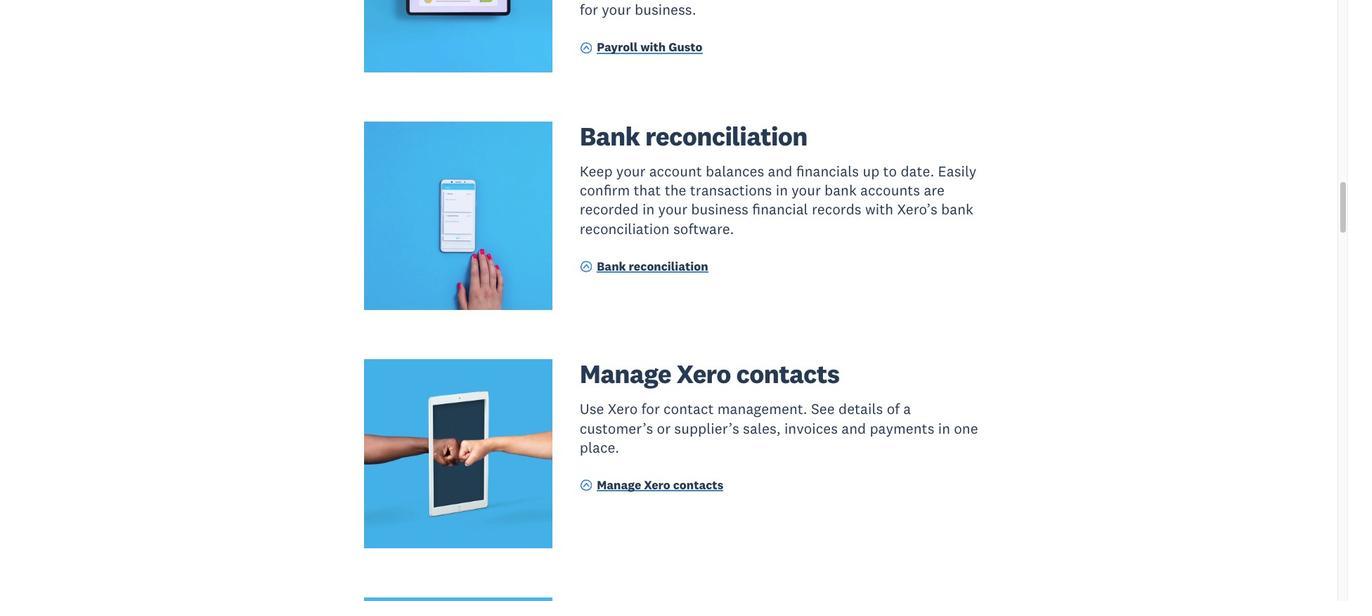 Task type: locate. For each thing, give the bounding box(es) containing it.
bank reconciliation up account
[[580, 119, 808, 152]]

1 horizontal spatial xero
[[644, 477, 671, 493]]

manage xero contacts down or
[[597, 477, 724, 493]]

bank
[[825, 181, 857, 200], [942, 200, 974, 219]]

0 vertical spatial bank reconciliation
[[580, 119, 808, 152]]

reconciliation down software.
[[629, 258, 708, 274]]

contacts inside button
[[673, 477, 724, 493]]

2 vertical spatial reconciliation
[[629, 258, 708, 274]]

manage xero contacts button
[[580, 477, 724, 496]]

bank reconciliation down software.
[[597, 258, 708, 274]]

manage inside button
[[597, 477, 641, 493]]

in inside use xero for contact management. see details of a customer's or supplier's sales, invoices and payments in one place.
[[938, 419, 951, 438]]

2 horizontal spatial in
[[938, 419, 951, 438]]

invoices
[[785, 419, 838, 438]]

1 vertical spatial manage
[[597, 477, 641, 493]]

reconciliation down the recorded
[[580, 219, 670, 238]]

your down financials
[[792, 181, 821, 200]]

with left gusto
[[641, 40, 666, 55]]

payments
[[870, 419, 935, 438]]

your up 'that'
[[617, 162, 646, 181]]

with down "accounts"
[[866, 200, 894, 219]]

0 vertical spatial bank
[[580, 119, 640, 152]]

up
[[863, 162, 880, 181]]

1 vertical spatial manage xero contacts
[[597, 477, 724, 493]]

1 horizontal spatial contacts
[[737, 357, 840, 390]]

and down details
[[842, 419, 866, 438]]

transactions
[[690, 181, 772, 200]]

easily
[[938, 162, 977, 181]]

manage up for
[[580, 357, 671, 390]]

1 vertical spatial xero
[[608, 400, 638, 419]]

0 vertical spatial contacts
[[737, 357, 840, 390]]

manage
[[580, 357, 671, 390], [597, 477, 641, 493]]

bank down the recorded
[[597, 258, 626, 274]]

contacts up management.
[[737, 357, 840, 390]]

1 vertical spatial and
[[842, 419, 866, 438]]

payroll with gusto button
[[580, 39, 703, 58]]

1 vertical spatial with
[[866, 200, 894, 219]]

0 vertical spatial manage xero contacts
[[580, 357, 840, 390]]

sales,
[[743, 419, 781, 438]]

0 vertical spatial reconciliation
[[645, 119, 808, 152]]

xero down or
[[644, 477, 671, 493]]

bank
[[580, 119, 640, 152], [597, 258, 626, 274]]

0 vertical spatial and
[[768, 162, 793, 181]]

reconciliation up balances
[[645, 119, 808, 152]]

1 vertical spatial reconciliation
[[580, 219, 670, 238]]

and
[[768, 162, 793, 181], [842, 419, 866, 438]]

bank reconciliation
[[580, 119, 808, 152], [597, 258, 708, 274]]

in
[[776, 181, 788, 200], [643, 200, 655, 219], [938, 419, 951, 438]]

in left one
[[938, 419, 951, 438]]

that
[[634, 181, 661, 200]]

contacts
[[737, 357, 840, 390], [673, 477, 724, 493]]

0 horizontal spatial in
[[643, 200, 655, 219]]

1 vertical spatial bank
[[597, 258, 626, 274]]

in up financial
[[776, 181, 788, 200]]

bank reconciliation inside 'button'
[[597, 258, 708, 274]]

contacts down supplier's
[[673, 477, 724, 493]]

0 vertical spatial xero
[[677, 357, 731, 390]]

xero inside use xero for contact management. see details of a customer's or supplier's sales, invoices and payments in one place.
[[608, 400, 638, 419]]

your down the
[[658, 200, 688, 219]]

1 horizontal spatial and
[[842, 419, 866, 438]]

bank down are
[[942, 200, 974, 219]]

xero up contact in the bottom of the page
[[677, 357, 731, 390]]

recorded
[[580, 200, 639, 219]]

1 vertical spatial bank reconciliation
[[597, 258, 708, 274]]

for
[[642, 400, 660, 419]]

keep your account balances and financials up to date. easily confirm that the transactions in your bank accounts are recorded in your business financial records with xero's bank reconciliation software.
[[580, 162, 977, 238]]

0 horizontal spatial xero
[[608, 400, 638, 419]]

manage xero contacts up contact in the bottom of the page
[[580, 357, 840, 390]]

manage down place.
[[597, 477, 641, 493]]

in down 'that'
[[643, 200, 655, 219]]

2 vertical spatial xero
[[644, 477, 671, 493]]

2 horizontal spatial xero
[[677, 357, 731, 390]]

reconciliation
[[645, 119, 808, 152], [580, 219, 670, 238], [629, 258, 708, 274]]

confirm
[[580, 181, 630, 200]]

gusto
[[669, 40, 703, 55]]

xero
[[677, 357, 731, 390], [608, 400, 638, 419], [644, 477, 671, 493]]

0 horizontal spatial and
[[768, 162, 793, 181]]

bank up keep
[[580, 119, 640, 152]]

reconciliation inside keep your account balances and financials up to date. easily confirm that the transactions in your bank accounts are recorded in your business financial records with xero's bank reconciliation software.
[[580, 219, 670, 238]]

xero up customer's
[[608, 400, 638, 419]]

with inside keep your account balances and financials up to date. easily confirm that the transactions in your bank accounts are recorded in your business financial records with xero's bank reconciliation software.
[[866, 200, 894, 219]]

bank up records
[[825, 181, 857, 200]]

and inside use xero for contact management. see details of a customer's or supplier's sales, invoices and payments in one place.
[[842, 419, 866, 438]]

0 horizontal spatial contacts
[[673, 477, 724, 493]]

payroll with gusto
[[597, 40, 703, 55]]

0 horizontal spatial bank
[[825, 181, 857, 200]]

one
[[954, 419, 978, 438]]

1 vertical spatial contacts
[[673, 477, 724, 493]]

your
[[617, 162, 646, 181], [792, 181, 821, 200], [658, 200, 688, 219]]

1 horizontal spatial with
[[866, 200, 894, 219]]

records
[[812, 200, 862, 219]]

manage xero contacts
[[580, 357, 840, 390], [597, 477, 724, 493]]

use
[[580, 400, 604, 419]]

account
[[649, 162, 702, 181]]

with
[[641, 40, 666, 55], [866, 200, 894, 219]]

and up financial
[[768, 162, 793, 181]]

0 vertical spatial with
[[641, 40, 666, 55]]

0 horizontal spatial with
[[641, 40, 666, 55]]



Task type: vqa. For each thing, say whether or not it's contained in the screenshot.
the rightmost YOUR
yes



Task type: describe. For each thing, give the bounding box(es) containing it.
keep
[[580, 162, 613, 181]]

with inside button
[[641, 40, 666, 55]]

see
[[811, 400, 835, 419]]

supplier's
[[675, 419, 740, 438]]

accounts
[[861, 181, 921, 200]]

details
[[839, 400, 883, 419]]

use xero for contact management. see details of a customer's or supplier's sales, invoices and payments in one place.
[[580, 400, 978, 457]]

financials
[[796, 162, 859, 181]]

are
[[924, 181, 945, 200]]

1 horizontal spatial bank
[[942, 200, 974, 219]]

xero inside manage xero contacts button
[[644, 477, 671, 493]]

bank reconciliation button
[[580, 258, 708, 277]]

a
[[904, 400, 911, 419]]

manage xero contacts inside button
[[597, 477, 724, 493]]

business
[[691, 200, 749, 219]]

financial
[[753, 200, 808, 219]]

xero's
[[897, 200, 938, 219]]

date.
[[901, 162, 935, 181]]

reconciliation inside 'button'
[[629, 258, 708, 274]]

the
[[665, 181, 687, 200]]

bank inside 'button'
[[597, 258, 626, 274]]

2 horizontal spatial your
[[792, 181, 821, 200]]

contact
[[664, 400, 714, 419]]

payroll
[[597, 40, 638, 55]]

and inside keep your account balances and financials up to date. easily confirm that the transactions in your bank accounts are recorded in your business financial records with xero's bank reconciliation software.
[[768, 162, 793, 181]]

0 vertical spatial manage
[[580, 357, 671, 390]]

0 horizontal spatial your
[[617, 162, 646, 181]]

balances
[[706, 162, 765, 181]]

1 horizontal spatial in
[[776, 181, 788, 200]]

place.
[[580, 438, 620, 457]]

to
[[884, 162, 897, 181]]

1 horizontal spatial your
[[658, 200, 688, 219]]

of
[[887, 400, 900, 419]]

customer's
[[580, 419, 653, 438]]

management.
[[718, 400, 808, 419]]

or
[[657, 419, 671, 438]]

software.
[[674, 219, 734, 238]]



